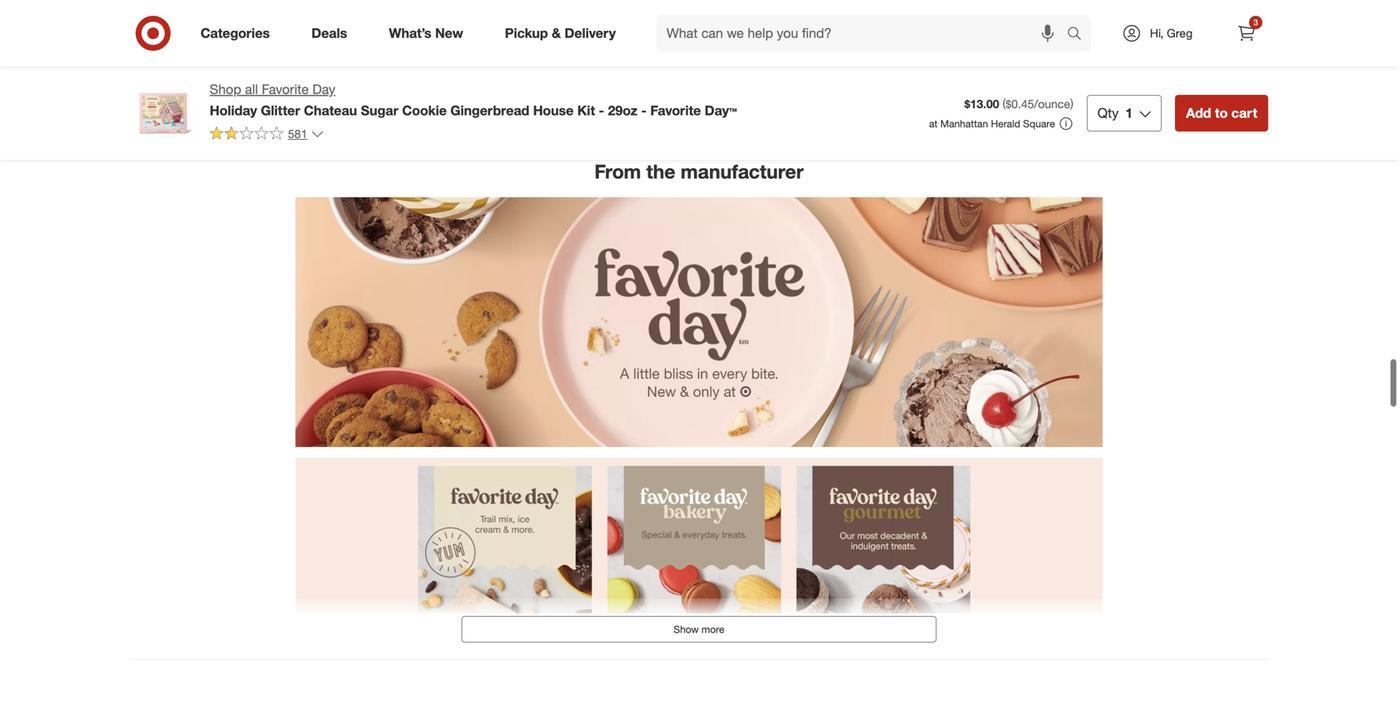 Task type: describe. For each thing, give the bounding box(es) containing it.
chateau
[[304, 102, 357, 119]]

at manhattan herald square
[[929, 117, 1056, 130]]

day
[[313, 81, 336, 97]]

&
[[552, 25, 561, 41]]

glitter
[[261, 102, 300, 119]]

1 horizontal spatial favorite
[[651, 102, 701, 119]]

sugar
[[361, 102, 399, 119]]

deals
[[312, 25, 347, 41]]

gingerbread
[[451, 102, 530, 119]]

581 link
[[210, 126, 324, 145]]

$0.45
[[1006, 97, 1035, 111]]

1
[[1126, 105, 1133, 121]]

from the manufacturer
[[595, 160, 804, 183]]

cookie
[[402, 102, 447, 119]]

29oz
[[608, 102, 638, 119]]

from
[[595, 160, 641, 183]]

qty 1
[[1098, 105, 1133, 121]]

hi, greg
[[1150, 26, 1193, 40]]

pickup & delivery
[[505, 25, 616, 41]]

new
[[435, 25, 463, 41]]

day™
[[705, 102, 737, 119]]

search button
[[1060, 15, 1100, 55]]

2 - from the left
[[642, 102, 647, 119]]

show more button
[[462, 616, 937, 643]]

categories link
[[186, 15, 291, 52]]

What can we help you find? suggestions appear below search field
[[657, 15, 1071, 52]]

$13.00 ( $0.45 /ounce )
[[965, 97, 1074, 111]]



Task type: locate. For each thing, give the bounding box(es) containing it.
what's
[[389, 25, 432, 41]]

show
[[674, 623, 699, 636]]

all
[[245, 81, 258, 97]]

hi,
[[1150, 26, 1164, 40]]

the
[[647, 160, 676, 183]]

-
[[599, 102, 604, 119], [642, 102, 647, 119]]

manhattan
[[941, 117, 989, 130]]

1 vertical spatial favorite
[[651, 102, 701, 119]]

herald
[[991, 117, 1021, 130]]

categories
[[201, 25, 270, 41]]

add to cart
[[147, 37, 201, 50], [317, 37, 371, 50], [487, 37, 541, 50], [657, 37, 710, 50], [827, 37, 880, 50], [997, 37, 1050, 50], [1166, 37, 1220, 50], [1187, 105, 1258, 121]]

1 horizontal spatial -
[[642, 102, 647, 119]]

add to cart button
[[140, 30, 208, 57], [310, 30, 378, 57], [480, 30, 548, 57], [649, 30, 718, 57], [819, 30, 888, 57], [989, 30, 1058, 57], [1159, 30, 1227, 57], [1176, 95, 1269, 132]]

qty
[[1098, 105, 1119, 121]]

3
[[1254, 17, 1259, 27]]

image of holiday glitter chateau sugar cookie gingerbread house kit - 29oz - favorite day™ image
[[130, 80, 196, 147]]

581
[[288, 126, 308, 141]]

)
[[1071, 97, 1074, 111]]

search
[[1060, 27, 1100, 43]]

show more
[[674, 623, 725, 636]]

manufacturer
[[681, 160, 804, 183]]

house
[[533, 102, 574, 119]]

shop
[[210, 81, 241, 97]]

square
[[1024, 117, 1056, 130]]

to
[[169, 37, 179, 50], [339, 37, 349, 50], [509, 37, 518, 50], [679, 37, 688, 50], [848, 37, 858, 50], [1018, 37, 1028, 50], [1188, 37, 1198, 50], [1215, 105, 1228, 121]]

pickup
[[505, 25, 548, 41]]

what's new link
[[375, 15, 484, 52]]

0 vertical spatial favorite
[[262, 81, 309, 97]]

kit
[[578, 102, 595, 119]]

/ounce
[[1035, 97, 1071, 111]]

favorite
[[262, 81, 309, 97], [651, 102, 701, 119]]

deals link
[[297, 15, 368, 52]]

greg
[[1167, 26, 1193, 40]]

at
[[929, 117, 938, 130]]

0 horizontal spatial -
[[599, 102, 604, 119]]

1 - from the left
[[599, 102, 604, 119]]

- right the 29oz
[[642, 102, 647, 119]]

add
[[147, 37, 166, 50], [317, 37, 336, 50], [487, 37, 506, 50], [657, 37, 676, 50], [827, 37, 846, 50], [997, 37, 1015, 50], [1166, 37, 1185, 50], [1187, 105, 1212, 121]]

cart
[[181, 37, 201, 50], [351, 37, 371, 50], [521, 37, 541, 50], [691, 37, 710, 50], [861, 37, 880, 50], [1031, 37, 1050, 50], [1200, 37, 1220, 50], [1232, 105, 1258, 121]]

(
[[1003, 97, 1006, 111]]

favorite left day™
[[651, 102, 701, 119]]

shop all favorite day holiday glitter chateau sugar cookie gingerbread house kit - 29oz - favorite day™
[[210, 81, 737, 119]]

0 horizontal spatial favorite
[[262, 81, 309, 97]]

delivery
[[565, 25, 616, 41]]

favorite up glitter
[[262, 81, 309, 97]]

$13.00
[[965, 97, 1000, 111]]

pickup & delivery link
[[491, 15, 637, 52]]

more
[[702, 623, 725, 636]]

holiday
[[210, 102, 257, 119]]

- right kit
[[599, 102, 604, 119]]

what's new
[[389, 25, 463, 41]]

3 link
[[1229, 15, 1265, 52]]



Task type: vqa. For each thing, say whether or not it's contained in the screenshot.
the shipping inside Free shipping With $35 orders* (exclusions apply)
no



